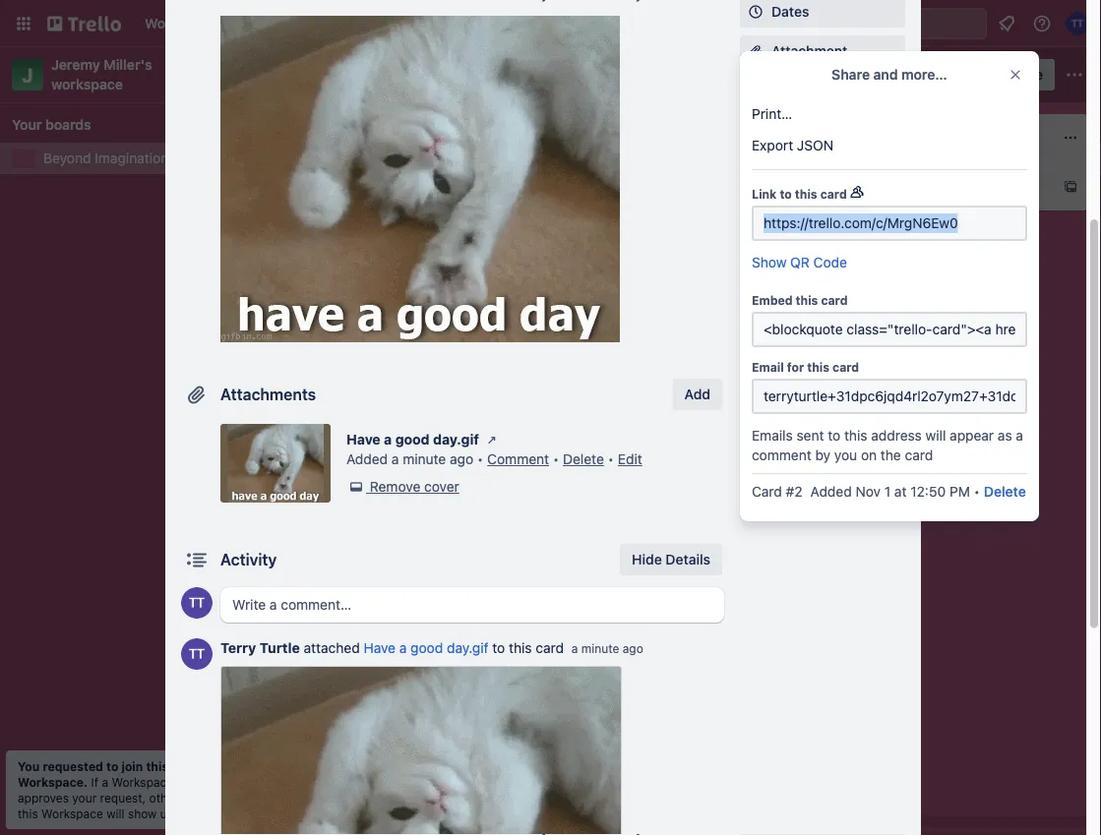 Task type: locate. For each thing, give the bounding box(es) containing it.
color: purple, title: none image
[[287, 382, 327, 390]]

close popover image
[[1008, 67, 1023, 83]]

sm image down actions
[[746, 319, 766, 339]]

ups down print…
[[781, 133, 804, 147]]

card
[[907, 179, 936, 195], [820, 187, 847, 201], [627, 226, 656, 242], [821, 293, 848, 307], [833, 360, 859, 374], [905, 447, 933, 463], [348, 510, 377, 526], [536, 640, 564, 656]]

share button down 0 notifications icon
[[978, 59, 1055, 91]]

requested
[[43, 760, 103, 773]]

added
[[346, 451, 388, 467], [810, 484, 852, 500]]

2 vertical spatial add a card button
[[276, 502, 496, 534]]

minute
[[403, 451, 446, 467], [581, 642, 619, 656]]

1 vertical spatial ago
[[623, 642, 643, 656]]

power- down print…
[[740, 133, 781, 147]]

0 vertical spatial power-
[[740, 133, 781, 147]]

1 vertical spatial power-
[[801, 161, 847, 177]]

edit link
[[618, 451, 642, 467]]

0 horizontal spatial minute
[[403, 451, 446, 467]]

sm image inside copy link
[[746, 358, 766, 378]]

sm image
[[746, 358, 766, 378], [746, 398, 766, 417], [746, 446, 766, 465], [346, 477, 366, 497]]

delete link
[[563, 451, 604, 467]]

other
[[149, 791, 179, 805]]

have
[[346, 432, 381, 448], [364, 640, 396, 656]]

sm image inside make template link
[[746, 398, 766, 417]]

your boards
[[12, 117, 91, 133]]

delete left edit 'link'
[[563, 451, 604, 467]]

this down approves at the left of page
[[18, 807, 38, 821]]

add a card up link to this card text field
[[866, 179, 936, 195]]

this inside if a workspace admin approves your request, other boards in this workspace will show up here.
[[18, 807, 38, 821]]

power-ups
[[740, 133, 804, 147]]

1 vertical spatial have
[[364, 640, 396, 656]]

will
[[926, 428, 946, 444], [106, 807, 124, 821]]

0 horizontal spatial added
[[346, 451, 388, 467]]

card down the meeting
[[348, 510, 377, 526]]

delete right the •
[[984, 484, 1026, 500]]

1 vertical spatial add a card button
[[555, 218, 775, 250]]

2 vertical spatial add a card
[[307, 510, 377, 526]]

to left join
[[106, 760, 118, 773]]

remove
[[370, 479, 421, 495]]

day.gif down write a comment text field
[[447, 640, 489, 656]]

boards down the admin
[[182, 791, 220, 805]]

added up the remove
[[346, 451, 388, 467]]

imagination left star or unstar board icon
[[349, 64, 449, 85]]

share
[[832, 66, 870, 83], [1005, 66, 1043, 83], [771, 487, 809, 503]]

copy link
[[740, 352, 905, 384]]

1 horizontal spatial boards
[[182, 791, 220, 805]]

add a card button up link to this card text field
[[834, 171, 1055, 203]]

0 vertical spatial will
[[926, 428, 946, 444]]

0 horizontal spatial sm image
[[482, 430, 502, 450]]

workspace down your
[[41, 807, 103, 821]]

will inside if a workspace admin approves your request, other boards in this workspace will show up here.
[[106, 807, 124, 821]]

imagination down your boards with 1 items element
[[95, 150, 168, 166]]

0 vertical spatial delete
[[563, 451, 604, 467]]

sent
[[797, 428, 824, 444]]

0 vertical spatial add a card
[[866, 179, 936, 195]]

1 vertical spatial sm image
[[482, 430, 502, 450]]

at
[[894, 484, 907, 500]]

add
[[771, 161, 798, 177], [866, 179, 892, 195], [586, 226, 613, 242], [771, 242, 798, 258], [684, 386, 710, 402], [307, 510, 333, 526]]

1 horizontal spatial delete
[[984, 484, 1026, 500]]

1 horizontal spatial imagination
[[349, 64, 449, 85]]

will left appear
[[926, 428, 946, 444]]

delete button
[[984, 482, 1026, 502]]

terry turtle (terryturtle) image
[[1066, 12, 1089, 35]]

1 vertical spatial beyond
[[43, 150, 91, 166]]

export json
[[752, 137, 833, 154]]

add power-ups link
[[740, 154, 905, 185]]

sm image down emails
[[746, 446, 766, 465]]

add button
[[673, 379, 722, 410]]

add power-ups
[[771, 161, 873, 177]]

add inside add button button
[[771, 242, 798, 258]]

1 vertical spatial added
[[810, 484, 852, 500]]

move
[[771, 320, 807, 337]]

sm image for copy
[[746, 358, 766, 378]]

this right join
[[146, 760, 168, 773]]

sm image up comment link
[[482, 430, 502, 450]]

1 vertical spatial will
[[106, 807, 124, 821]]

0 vertical spatial beyond
[[281, 64, 345, 85]]

details
[[666, 552, 710, 568]]

make template
[[771, 399, 868, 415]]

delete
[[563, 451, 604, 467], [984, 484, 1026, 500]]

1 horizontal spatial ago
[[623, 642, 643, 656]]

0 horizontal spatial imagination
[[95, 150, 168, 166]]

0 vertical spatial workspace
[[112, 775, 173, 789]]

0 horizontal spatial delete
[[563, 451, 604, 467]]

card up move link
[[821, 293, 848, 307]]

0 horizontal spatial will
[[106, 807, 124, 821]]

to up by
[[828, 428, 841, 444]]

add a card for create from template… icon
[[866, 179, 936, 195]]

1 horizontal spatial beyond
[[281, 64, 345, 85]]

your boards with 1 items element
[[12, 113, 234, 137]]

have up the meeting
[[346, 432, 381, 448]]

0 vertical spatial share button
[[978, 59, 1055, 91]]

back to home image
[[47, 8, 121, 39]]

0 horizontal spatial beyond imagination
[[43, 150, 168, 166]]

archive link
[[740, 440, 905, 471]]

ups up link to this card text field
[[847, 161, 873, 177]]

export
[[752, 137, 793, 154]]

good down write a comment text field
[[411, 640, 443, 656]]

comment
[[752, 447, 812, 463]]

1 horizontal spatial power-
[[801, 161, 847, 177]]

will down request,
[[106, 807, 124, 821]]

#2
[[786, 484, 803, 500]]

board button
[[534, 59, 639, 91]]

you
[[18, 760, 40, 773]]

show qr code link
[[752, 253, 847, 273]]

to
[[780, 187, 792, 201], [828, 428, 841, 444], [492, 640, 505, 656], [106, 760, 118, 773]]

0 vertical spatial beyond imagination
[[281, 64, 449, 85]]

custom
[[771, 82, 822, 98]]

added right #2
[[810, 484, 852, 500]]

workspace down join
[[112, 775, 173, 789]]

this up you
[[844, 428, 867, 444]]

0 vertical spatial have
[[346, 432, 381, 448]]

0 vertical spatial good
[[395, 432, 430, 448]]

beyond imagination inside text box
[[281, 64, 449, 85]]

workspace
[[112, 775, 173, 789], [41, 807, 103, 821]]

1 vertical spatial ups
[[847, 161, 873, 177]]

filters
[[832, 66, 873, 83]]

1 horizontal spatial sm image
[[746, 319, 766, 339]]

thoughts
[[586, 170, 641, 184]]

thinking link
[[567, 181, 795, 201]]

0 vertical spatial ago
[[450, 451, 473, 467]]

sm image
[[746, 319, 766, 339], [482, 430, 502, 450]]

attachment button
[[740, 35, 905, 67]]

1 horizontal spatial add a card button
[[555, 218, 775, 250]]

to right link
[[780, 187, 792, 201]]

1 vertical spatial workspace
[[41, 807, 103, 821]]

1 vertical spatial boards
[[182, 791, 220, 805]]

a inside if a workspace admin approves your request, other boards in this workspace will show up here.
[[102, 775, 108, 789]]

a minute ago link
[[572, 642, 643, 656]]

1 vertical spatial delete
[[984, 484, 1026, 500]]

add a card
[[866, 179, 936, 195], [586, 226, 656, 242], [307, 510, 377, 526]]

have right attached
[[364, 640, 396, 656]]

color: bold red, title: "thoughts" element
[[567, 169, 641, 184]]

template
[[810, 399, 868, 415]]

imagination
[[349, 64, 449, 85], [95, 150, 168, 166]]

automation image
[[767, 59, 795, 87]]

add a card down thinking
[[586, 226, 656, 242]]

ago down hide
[[623, 642, 643, 656]]

beyond
[[281, 64, 345, 85], [43, 150, 91, 166]]

1 horizontal spatial add a card
[[586, 226, 656, 242]]

remove cover
[[370, 479, 459, 495]]

workspace
[[51, 76, 123, 93]]

a inside the terry turtle attached have a good day.gif to this card a minute ago
[[572, 642, 578, 656]]

1 horizontal spatial share button
[[978, 59, 1055, 91]]

1 vertical spatial share button
[[740, 479, 905, 511]]

add inside add power-ups link
[[771, 161, 798, 177]]

0 notifications image
[[995, 12, 1018, 35]]

0 horizontal spatial add a card
[[307, 510, 377, 526]]

sm image up emails
[[746, 398, 766, 417]]

boards right your
[[45, 117, 91, 133]]

if a workspace admin approves your request, other boards in this workspace will show up here.
[[18, 775, 234, 821]]

add a card button down thinking link
[[555, 218, 775, 250]]

link
[[752, 187, 777, 201]]

terry turtle (terryturtle) image
[[893, 61, 921, 89], [496, 418, 520, 441], [181, 587, 213, 619], [181, 639, 213, 670]]

share down archive
[[771, 487, 809, 503]]

0 horizontal spatial ago
[[450, 451, 473, 467]]

share left show menu 'icon'
[[1005, 66, 1043, 83]]

share left and on the top of the page
[[832, 66, 870, 83]]

beyond inside text box
[[281, 64, 345, 85]]

1 horizontal spatial beyond imagination
[[281, 64, 449, 85]]

1 horizontal spatial share
[[832, 66, 870, 83]]

terry
[[220, 640, 256, 656]]

this inside emails sent to this address will appear as a comment by you on the card
[[844, 428, 867, 444]]

by
[[815, 447, 831, 463]]

2 horizontal spatial add a card button
[[834, 171, 1055, 203]]

add a card button for create from template… image
[[555, 218, 775, 250]]

0 horizontal spatial boards
[[45, 117, 91, 133]]

ups
[[781, 133, 804, 147], [847, 161, 873, 177]]

1 vertical spatial add a card
[[586, 226, 656, 242]]

1 vertical spatial imagination
[[95, 150, 168, 166]]

print…
[[752, 106, 792, 122]]

board
[[567, 66, 606, 83]]

2 horizontal spatial add a card
[[866, 179, 936, 195]]

sm image left copy
[[746, 358, 766, 378]]

create instagram link
[[287, 394, 516, 414]]

0 vertical spatial add a card button
[[834, 171, 1055, 203]]

0 vertical spatial imagination
[[349, 64, 449, 85]]

minute inside the terry turtle attached have a good day.gif to this card a minute ago
[[581, 642, 619, 656]]

show
[[128, 807, 157, 821]]

add a card button down the remove
[[276, 502, 496, 534]]

this down write a comment text field
[[509, 640, 532, 656]]

1 horizontal spatial ups
[[847, 161, 873, 177]]

Email for this card text field
[[752, 379, 1027, 414]]

sm image inside archive link
[[746, 446, 766, 465]]

sm image inside move link
[[746, 319, 766, 339]]

fields
[[826, 82, 864, 98]]

day.gif up cover
[[433, 432, 479, 448]]

0 vertical spatial ups
[[781, 133, 804, 147]]

actions
[[740, 292, 784, 306]]

search image
[[798, 16, 814, 31]]

1 horizontal spatial will
[[926, 428, 946, 444]]

0 vertical spatial minute
[[403, 451, 446, 467]]

sm image for archive
[[746, 446, 766, 465]]

create from template… image
[[783, 226, 799, 242]]

good up added a minute ago
[[395, 432, 430, 448]]

on
[[861, 447, 877, 463]]

1 horizontal spatial minute
[[581, 642, 619, 656]]

share button down archive link
[[740, 479, 905, 511]]

power-
[[740, 133, 781, 147], [801, 161, 847, 177]]

jeremy miller (jeremymiller198) image
[[919, 61, 946, 89]]

card
[[752, 484, 782, 500]]

sm image left the remove
[[346, 477, 366, 497]]

beyond imagination
[[281, 64, 449, 85], [43, 150, 168, 166]]

0 vertical spatial sm image
[[746, 319, 766, 339]]

card right the
[[905, 447, 933, 463]]

this down add power-ups link
[[795, 187, 817, 201]]

rubyanndersson (rubyanndersson) image
[[944, 61, 972, 89]]

ago up cover
[[450, 451, 473, 467]]

1
[[884, 484, 891, 500]]

1 vertical spatial minute
[[581, 642, 619, 656]]

add a card down kickoff meeting
[[307, 510, 377, 526]]

0 vertical spatial day.gif
[[433, 432, 479, 448]]

0 vertical spatial boards
[[45, 117, 91, 133]]

power- down json
[[801, 161, 847, 177]]

0 horizontal spatial power-
[[740, 133, 781, 147]]

sm image for remove cover
[[346, 477, 366, 497]]

to inside you requested to join this workspace.
[[106, 760, 118, 773]]

custom fields
[[771, 82, 864, 98]]

share and more…
[[832, 66, 947, 83]]

if
[[91, 775, 98, 789]]



Task type: vqa. For each thing, say whether or not it's contained in the screenshot.
leftmost THE TEAM BRAVO 👏
no



Task type: describe. For each thing, give the bounding box(es) containing it.
boards inside if a workspace admin approves your request, other boards in this workspace will show up here.
[[182, 791, 220, 805]]

beyond imagination link
[[43, 149, 244, 168]]

show menu image
[[1065, 65, 1084, 85]]

a inside emails sent to this address will appear as a comment by you on the card
[[1016, 428, 1023, 444]]

card #2 added nov 1 at 12:50 pm • delete
[[752, 484, 1026, 500]]

0 horizontal spatial share button
[[740, 479, 905, 511]]

add a card for create from template… image
[[586, 226, 656, 242]]

0 horizontal spatial workspace
[[41, 807, 103, 821]]

terry turtle attached have a good day.gif to this card a minute ago
[[220, 640, 643, 656]]

workspace visible image
[[506, 67, 522, 83]]

filters button
[[803, 59, 878, 91]]

make template link
[[740, 392, 905, 423]]

for
[[787, 360, 804, 374]]

remove cover link
[[346, 477, 459, 497]]

Search field
[[814, 9, 986, 38]]

0 vertical spatial added
[[346, 451, 388, 467]]

1 vertical spatial beyond imagination
[[43, 150, 168, 166]]

have a good day.gif link
[[364, 640, 489, 656]]

emails sent to this address will appear as a comment by you on the card
[[752, 428, 1023, 463]]

card left a minute ago link
[[536, 640, 564, 656]]

0 horizontal spatial share
[[771, 487, 809, 503]]

card inside emails sent to this address will appear as a comment by you on the card
[[905, 447, 933, 463]]

ago inside the terry turtle attached have a good day.gif to this card a minute ago
[[623, 642, 643, 656]]

1 vertical spatial good
[[411, 640, 443, 656]]

miller's
[[104, 57, 152, 73]]

have\_a\_good\_day.gif image
[[220, 16, 620, 342]]

to inside emails sent to this address will appear as a comment by you on the card
[[828, 428, 841, 444]]

create
[[287, 396, 330, 412]]

approves
[[18, 791, 69, 805]]

add a card button for create from template… icon
[[834, 171, 1055, 203]]

up
[[160, 807, 174, 821]]

comment
[[487, 451, 549, 467]]

kickoff meeting
[[287, 466, 387, 483]]

as
[[998, 428, 1012, 444]]

Board name text field
[[272, 59, 459, 91]]

card up "template"
[[833, 360, 859, 374]]

join
[[121, 760, 143, 773]]

edit
[[618, 451, 642, 467]]

Write a comment text field
[[220, 587, 724, 623]]

you
[[834, 447, 857, 463]]

star or unstar board image
[[471, 67, 487, 83]]

add button button
[[740, 234, 905, 266]]

thoughts thinking
[[567, 170, 641, 199]]

added a minute ago
[[346, 451, 473, 467]]

1 horizontal spatial added
[[810, 484, 852, 500]]

1 vertical spatial day.gif
[[447, 640, 489, 656]]

primary element
[[0, 0, 1101, 47]]

open information menu image
[[1032, 14, 1052, 33]]

this up move link
[[796, 293, 818, 307]]

copy
[[771, 360, 805, 376]]

pm
[[950, 484, 970, 500]]

kickoff meeting link
[[287, 465, 516, 485]]

imagination inside text box
[[349, 64, 449, 85]]

kickoff
[[287, 466, 332, 483]]

Link to this card text field
[[752, 206, 1027, 241]]

sm image for make template
[[746, 398, 766, 417]]

export json link
[[740, 130, 1039, 161]]

workspace.
[[18, 775, 88, 789]]

emails
[[752, 428, 793, 444]]

code
[[813, 254, 847, 271]]

admin
[[177, 775, 211, 789]]

embed this card
[[752, 293, 848, 307]]

you requested to join this workspace.
[[18, 760, 168, 789]]

0 horizontal spatial add a card button
[[276, 502, 496, 534]]

card down add power-ups link
[[820, 187, 847, 201]]

archive
[[771, 447, 821, 463]]

your
[[12, 117, 42, 133]]

this inside you requested to join this workspace.
[[146, 760, 168, 773]]

create from template… image
[[1063, 179, 1079, 195]]

this right for at the top of the page
[[807, 360, 830, 374]]

comment link
[[487, 451, 549, 467]]

and
[[873, 66, 898, 83]]

make
[[771, 399, 806, 415]]

power ups image
[[740, 67, 756, 83]]

json
[[797, 137, 833, 154]]

turtle
[[260, 640, 300, 656]]

your
[[72, 791, 97, 805]]

dates button
[[740, 0, 905, 28]]

move link
[[740, 313, 905, 344]]

2 horizontal spatial share
[[1005, 66, 1043, 83]]

hide
[[632, 552, 662, 568]]

jeremy miller's workspace
[[51, 57, 156, 93]]

the
[[881, 447, 901, 463]]

print… link
[[740, 98, 1039, 130]]

hide details link
[[620, 544, 722, 576]]

0 horizontal spatial beyond
[[43, 150, 91, 166]]

jeremy
[[51, 57, 100, 73]]

0 horizontal spatial ups
[[781, 133, 804, 147]]

j
[[22, 63, 33, 86]]

card down thinking link
[[627, 226, 656, 242]]

show qr code
[[752, 254, 847, 271]]

link to this card
[[752, 187, 847, 201]]

email
[[752, 360, 784, 374]]

hide details
[[632, 552, 710, 568]]

add inside add button
[[684, 386, 710, 402]]

show
[[752, 254, 787, 271]]

attached
[[304, 640, 360, 656]]

activity
[[220, 551, 277, 569]]

have a good day.gif
[[346, 432, 479, 448]]

Embed this card text field
[[752, 312, 1027, 347]]

qr
[[790, 254, 810, 271]]

more…
[[901, 66, 947, 83]]

12:50
[[910, 484, 946, 500]]

address
[[871, 428, 922, 444]]

meeting
[[335, 466, 387, 483]]

nov
[[856, 484, 881, 500]]

will inside emails sent to this address will appear as a comment by you on the card
[[926, 428, 946, 444]]

button
[[801, 242, 844, 258]]

create board or workspace image
[[455, 14, 474, 33]]

dates
[[771, 3, 809, 20]]

appear
[[950, 428, 994, 444]]

cover
[[424, 479, 459, 495]]

1 horizontal spatial workspace
[[112, 775, 173, 789]]

create instagram
[[287, 396, 397, 412]]

to down write a comment text field
[[492, 640, 505, 656]]

card up link to this card text field
[[907, 179, 936, 195]]

here.
[[178, 807, 206, 821]]

request,
[[100, 791, 146, 805]]



